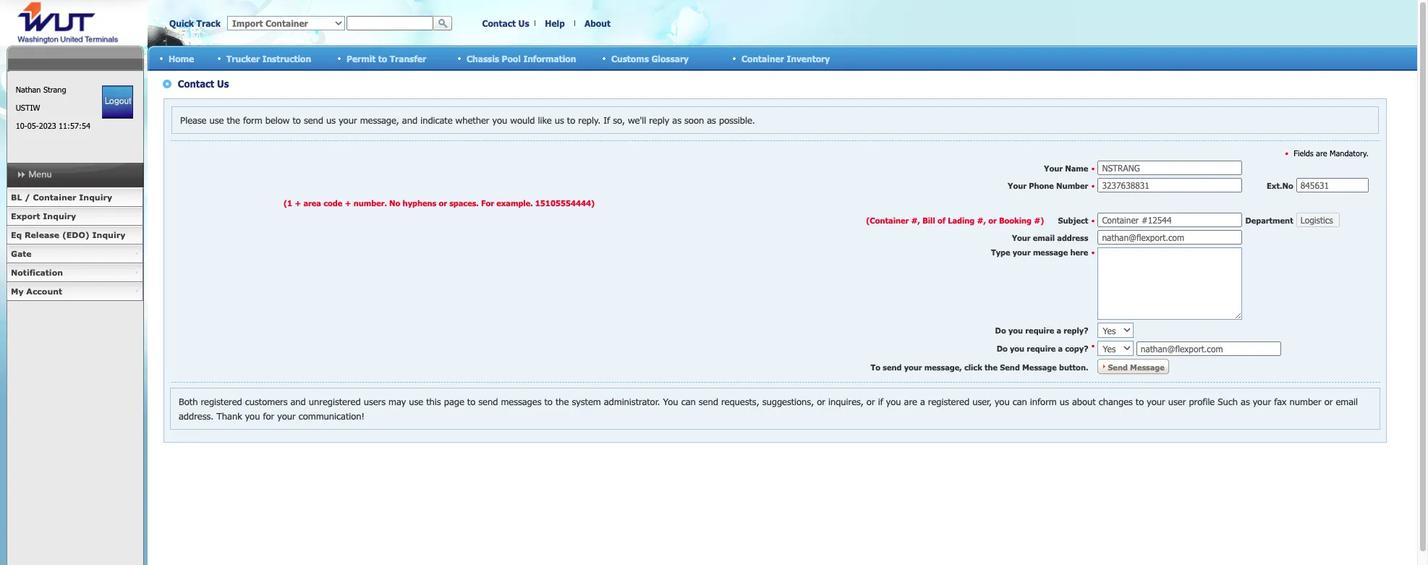 Task type: vqa. For each thing, say whether or not it's contained in the screenshot.
Inquiry related to (EDO)
yes



Task type: locate. For each thing, give the bounding box(es) containing it.
0 horizontal spatial container
[[33, 193, 76, 202]]

quick track
[[169, 18, 221, 28]]

0 vertical spatial inquiry
[[79, 193, 112, 202]]

export inquiry
[[11, 211, 76, 221]]

inquiry
[[79, 193, 112, 202], [43, 211, 76, 221], [92, 230, 125, 240]]

login image
[[102, 85, 133, 119]]

home
[[169, 53, 194, 63]]

None text field
[[347, 16, 434, 30]]

0 vertical spatial container
[[742, 53, 785, 63]]

2 vertical spatial inquiry
[[92, 230, 125, 240]]

my
[[11, 287, 24, 296]]

customs glossary
[[612, 53, 689, 63]]

contact us link
[[482, 18, 530, 28]]

inquiry right (edo)
[[92, 230, 125, 240]]

eq release (edo) inquiry
[[11, 230, 125, 240]]

2023
[[39, 121, 56, 130]]

05-
[[27, 121, 39, 130]]

inquiry for (edo)
[[92, 230, 125, 240]]

(edo)
[[62, 230, 90, 240]]

bl / container inquiry link
[[7, 188, 143, 207]]

my account
[[11, 287, 62, 296]]

container
[[742, 53, 785, 63], [33, 193, 76, 202]]

export
[[11, 211, 40, 221]]

trucker
[[227, 53, 260, 63]]

inquiry down bl / container inquiry
[[43, 211, 76, 221]]

track
[[197, 18, 221, 28]]

instruction
[[263, 53, 311, 63]]

contact us
[[482, 18, 530, 28]]

inquiry up export inquiry link
[[79, 193, 112, 202]]

pool
[[502, 53, 521, 63]]

11:57:54
[[59, 121, 90, 130]]

container left inventory
[[742, 53, 785, 63]]

container up export inquiry
[[33, 193, 76, 202]]

contact
[[482, 18, 516, 28]]

my account link
[[7, 282, 143, 301]]

to
[[378, 53, 387, 63]]

1 vertical spatial container
[[33, 193, 76, 202]]

1 horizontal spatial container
[[742, 53, 785, 63]]

export inquiry link
[[7, 207, 143, 226]]

release
[[25, 230, 59, 240]]



Task type: describe. For each thing, give the bounding box(es) containing it.
1 vertical spatial inquiry
[[43, 211, 76, 221]]

account
[[26, 287, 62, 296]]

help
[[545, 18, 565, 28]]

inquiry for container
[[79, 193, 112, 202]]

customs
[[612, 53, 649, 63]]

chassis
[[467, 53, 500, 63]]

container inventory
[[742, 53, 830, 63]]

about link
[[585, 18, 611, 28]]

glossary
[[652, 53, 689, 63]]

trucker instruction
[[227, 53, 311, 63]]

notification link
[[7, 264, 143, 282]]

permit
[[347, 53, 376, 63]]

strang
[[43, 85, 66, 94]]

gate
[[11, 249, 32, 258]]

transfer
[[390, 53, 427, 63]]

inventory
[[787, 53, 830, 63]]

10-05-2023 11:57:54
[[16, 121, 90, 130]]

quick
[[169, 18, 194, 28]]

information
[[524, 53, 577, 63]]

10-
[[16, 121, 27, 130]]

eq
[[11, 230, 22, 240]]

about
[[585, 18, 611, 28]]

notification
[[11, 268, 63, 277]]

eq release (edo) inquiry link
[[7, 226, 143, 245]]

gate link
[[7, 245, 143, 264]]

/
[[25, 193, 30, 202]]

bl
[[11, 193, 22, 202]]

chassis pool information
[[467, 53, 577, 63]]

bl / container inquiry
[[11, 193, 112, 202]]

nathan
[[16, 85, 41, 94]]

help link
[[545, 18, 565, 28]]

us
[[519, 18, 530, 28]]

ustiw
[[16, 103, 40, 112]]

nathan strang
[[16, 85, 66, 94]]

permit to transfer
[[347, 53, 427, 63]]



